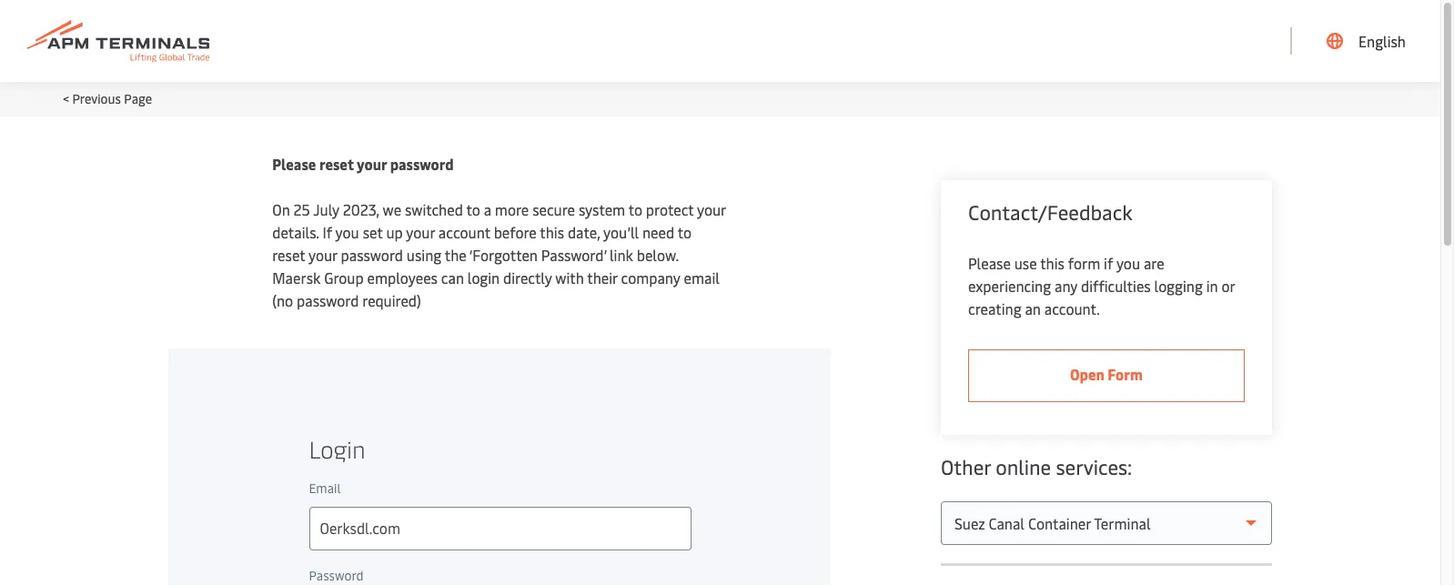 Task type: vqa. For each thing, say whether or not it's contained in the screenshot.
WHEN ARE IMPORT APPOINTMENTS RELEASED? at the left of page
no



Task type: locate. For each thing, give the bounding box(es) containing it.
link
[[610, 245, 633, 265]]

this inside on 25 july 2023, we switched to a more secure system to protect your details. if you set up your account before this date, you'll need to reset your password using the 'forgotten password' link below. maersk group employees can login directly with their company email (no password required)
[[540, 222, 564, 242]]

0 horizontal spatial please
[[272, 154, 316, 174]]

your
[[357, 154, 387, 174], [697, 199, 726, 219], [406, 222, 435, 242], [309, 245, 337, 265]]

to up you'll
[[629, 199, 643, 219]]

we
[[383, 199, 401, 219]]

reset down details.
[[272, 245, 305, 265]]

previous page link
[[72, 90, 152, 107]]

0 horizontal spatial to
[[466, 199, 480, 219]]

english button
[[1327, 0, 1406, 82]]

on 25 july 2023, we switched to a more secure system to protect your details. if you set up your account before this date, you'll need to reset your password using the 'forgotten password' link below. maersk group employees can login directly with their company email (no password required)
[[272, 199, 726, 310]]

before
[[494, 222, 537, 242]]

to right need
[[678, 222, 692, 242]]

reset
[[319, 154, 354, 174], [272, 245, 305, 265]]

this
[[540, 222, 564, 242], [1041, 253, 1065, 273]]

password'
[[541, 245, 606, 265]]

july
[[313, 199, 339, 219]]

you inside please use this form if you are experiencing any difficulties logging in or creating an account.
[[1117, 253, 1141, 273]]

0 vertical spatial you
[[336, 222, 359, 242]]

0 horizontal spatial reset
[[272, 245, 305, 265]]

experiencing
[[969, 276, 1051, 296]]

please for please reset your password
[[272, 154, 316, 174]]

services:
[[1056, 453, 1133, 481]]

password down set
[[341, 245, 403, 265]]

details.
[[272, 222, 319, 242]]

password down group
[[297, 290, 359, 310]]

0 vertical spatial this
[[540, 222, 564, 242]]

your up the 2023,
[[357, 154, 387, 174]]

0 vertical spatial reset
[[319, 154, 354, 174]]

using
[[407, 245, 442, 265]]

0 vertical spatial please
[[272, 154, 316, 174]]

this up any
[[1041, 253, 1065, 273]]

group
[[324, 268, 364, 288]]

1 vertical spatial please
[[969, 253, 1011, 273]]

or
[[1222, 276, 1235, 296]]

1 horizontal spatial please
[[969, 253, 1011, 273]]

up
[[386, 222, 403, 242]]

password
[[390, 154, 454, 174], [341, 245, 403, 265], [297, 290, 359, 310]]

online
[[996, 453, 1051, 481]]

page
[[124, 90, 152, 107]]

0 horizontal spatial you
[[336, 222, 359, 242]]

please
[[272, 154, 316, 174], [969, 253, 1011, 273]]

please up the experiencing
[[969, 253, 1011, 273]]

0 horizontal spatial this
[[540, 222, 564, 242]]

protect
[[646, 199, 694, 219]]

this inside please use this form if you are experiencing any difficulties logging in or creating an account.
[[1041, 253, 1065, 273]]

< previous page
[[63, 90, 152, 107]]

if
[[1104, 253, 1114, 273]]

secure
[[533, 199, 575, 219]]

1 vertical spatial you
[[1117, 253, 1141, 273]]

please inside please use this form if you are experiencing any difficulties logging in or creating an account.
[[969, 253, 1011, 273]]

email
[[684, 268, 720, 288]]

2 vertical spatial password
[[297, 290, 359, 310]]

to
[[466, 199, 480, 219], [629, 199, 643, 219], [678, 222, 692, 242]]

1 horizontal spatial reset
[[319, 154, 354, 174]]

1 horizontal spatial you
[[1117, 253, 1141, 273]]

with
[[555, 268, 584, 288]]

1 vertical spatial this
[[1041, 253, 1065, 273]]

please up 25
[[272, 154, 316, 174]]

english
[[1359, 31, 1406, 51]]

reset up july
[[319, 154, 354, 174]]

maersk
[[272, 268, 321, 288]]

1 vertical spatial reset
[[272, 245, 305, 265]]

system
[[579, 199, 625, 219]]

an
[[1025, 299, 1041, 319]]

please use this form if you are experiencing any difficulties logging in or creating an account.
[[969, 253, 1235, 319]]

a
[[484, 199, 491, 219]]

you
[[336, 222, 359, 242], [1117, 253, 1141, 273]]

reset inside on 25 july 2023, we switched to a more secure system to protect your details. if you set up your account before this date, you'll need to reset your password using the 'forgotten password' link below. maersk group employees can login directly with their company email (no password required)
[[272, 245, 305, 265]]

use
[[1015, 253, 1037, 273]]

to left a
[[466, 199, 480, 219]]

this down secure
[[540, 222, 564, 242]]

required)
[[363, 290, 421, 310]]

password up switched at the top left of the page
[[390, 154, 454, 174]]

'forgotten
[[469, 245, 538, 265]]

2 horizontal spatial to
[[678, 222, 692, 242]]

1 horizontal spatial this
[[1041, 253, 1065, 273]]



Task type: describe. For each thing, give the bounding box(es) containing it.
login
[[468, 268, 500, 288]]

0 vertical spatial password
[[390, 154, 454, 174]]

creating
[[969, 299, 1022, 319]]

please reset your password
[[272, 154, 454, 174]]

your down if
[[309, 245, 337, 265]]

your right protect
[[697, 199, 726, 219]]

directly
[[503, 268, 552, 288]]

switched
[[405, 199, 463, 219]]

below.
[[637, 245, 679, 265]]

your up 'using'
[[406, 222, 435, 242]]

please for please use this form if you are experiencing any difficulties logging in or creating an account.
[[969, 253, 1011, 273]]

more
[[495, 199, 529, 219]]

other online services:
[[941, 453, 1133, 481]]

set
[[363, 222, 383, 242]]

1 vertical spatial password
[[341, 245, 403, 265]]

company
[[621, 268, 681, 288]]

you'll
[[604, 222, 639, 242]]

on
[[272, 199, 290, 219]]

2023,
[[343, 199, 379, 219]]

employees
[[367, 268, 438, 288]]

account
[[439, 222, 490, 242]]

contact/feedback
[[969, 198, 1133, 226]]

other
[[941, 453, 991, 481]]

1 horizontal spatial to
[[629, 199, 643, 219]]

previous
[[72, 90, 121, 107]]

difficulties
[[1081, 276, 1151, 296]]

<
[[63, 90, 69, 107]]

25
[[294, 199, 310, 219]]

logging
[[1155, 276, 1203, 296]]

in
[[1207, 276, 1218, 296]]

(no
[[272, 290, 293, 310]]

need
[[643, 222, 675, 242]]

if
[[323, 222, 332, 242]]

any
[[1055, 276, 1078, 296]]

are
[[1144, 253, 1165, 273]]

can
[[441, 268, 464, 288]]

date,
[[568, 222, 600, 242]]

their
[[587, 268, 618, 288]]

you inside on 25 july 2023, we switched to a more secure system to protect your details. if you set up your account before this date, you'll need to reset your password using the 'forgotten password' link below. maersk group employees can login directly with their company email (no password required)
[[336, 222, 359, 242]]

account.
[[1045, 299, 1100, 319]]

form
[[1068, 253, 1101, 273]]

the
[[445, 245, 467, 265]]



